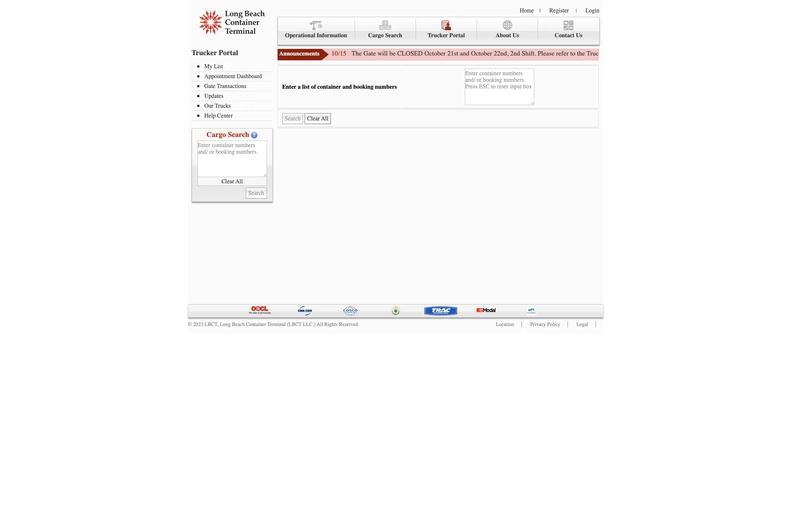 Task type: describe. For each thing, give the bounding box(es) containing it.
enter a list of container and booking numbers
[[282, 84, 397, 90]]

1 for from the left
[[663, 49, 671, 57]]

gate inside 'my list appointment dashboard gate transactions updates our trucks help center'
[[205, 83, 216, 90]]

policy
[[548, 322, 561, 328]]

operational
[[285, 32, 316, 39]]

0 vertical spatial cargo
[[369, 32, 384, 39]]

trucks
[[215, 103, 231, 109]]

Enter container numbers and/ or booking numbers.  text field
[[198, 141, 267, 177]]

22nd,
[[494, 49, 509, 57]]

updates
[[205, 93, 224, 99]]

location
[[496, 322, 515, 328]]

center
[[217, 113, 233, 119]]

1 vertical spatial cargo
[[207, 131, 226, 139]]

menu bar containing my list
[[192, 63, 276, 121]]

contact us
[[555, 32, 583, 39]]

0 horizontal spatial search
[[228, 131, 249, 139]]

details
[[704, 49, 721, 57]]

1 the from the left
[[578, 49, 586, 57]]

announcements
[[279, 50, 320, 57]]

trucker portal link
[[416, 19, 477, 40]]

10/15
[[332, 49, 347, 57]]

privacy policy link
[[531, 322, 561, 328]]

0 horizontal spatial and
[[343, 84, 352, 90]]

about
[[496, 32, 512, 39]]

legal link
[[577, 322, 589, 328]]

1 vertical spatial trucker portal
[[192, 49, 238, 57]]

shift.
[[522, 49, 537, 57]]

operational information link
[[278, 19, 355, 40]]

truck
[[587, 49, 603, 57]]

home
[[520, 7, 535, 14]]

closed
[[398, 49, 423, 57]]

my list link
[[197, 63, 272, 70]]

the
[[352, 49, 362, 57]]

hours
[[618, 49, 635, 57]]

gate transactions link
[[197, 83, 272, 90]]

be
[[390, 49, 396, 57]]

my
[[205, 63, 213, 70]]

contact us link
[[539, 19, 600, 40]]

0 horizontal spatial portal
[[219, 49, 238, 57]]

updates link
[[197, 93, 272, 99]]

10/15 the gate will be closed october 21st and october 22nd, 2nd shift. please refer to the truck gate hours web page for further gate details for the week.
[[332, 49, 758, 57]]

reserved.
[[339, 322, 360, 328]]

list
[[302, 84, 310, 90]]

enter
[[282, 84, 297, 90]]

container
[[246, 322, 266, 328]]

clear all button
[[198, 177, 267, 186]]

© 2023 lbct, long beach container terminal (lbct llc.) all rights reserved.
[[188, 322, 360, 328]]

refer
[[557, 49, 569, 57]]

login link
[[586, 7, 600, 14]]

0 vertical spatial search
[[386, 32, 403, 39]]

please
[[538, 49, 555, 57]]

to
[[571, 49, 576, 57]]

page
[[649, 49, 661, 57]]

our trucks link
[[197, 103, 272, 109]]

us for about us
[[513, 32, 520, 39]]

1 vertical spatial trucker
[[192, 49, 217, 57]]



Task type: locate. For each thing, give the bounding box(es) containing it.
2 us from the left
[[577, 32, 583, 39]]

the left week.
[[732, 49, 740, 57]]

login
[[586, 7, 600, 14]]

home link
[[520, 7, 535, 14]]

2 horizontal spatial gate
[[604, 49, 617, 57]]

2nd
[[511, 49, 521, 57]]

|
[[540, 8, 541, 14], [576, 8, 577, 14]]

all inside button
[[236, 178, 243, 185]]

1 horizontal spatial cargo search
[[369, 32, 403, 39]]

1 vertical spatial search
[[228, 131, 249, 139]]

trucker portal up list
[[192, 49, 238, 57]]

october
[[425, 49, 446, 57], [471, 49, 493, 57]]

2023
[[193, 322, 204, 328]]

1 vertical spatial portal
[[219, 49, 238, 57]]

0 vertical spatial menu bar
[[278, 17, 600, 45]]

october left 21st
[[425, 49, 446, 57]]

will
[[378, 49, 388, 57]]

0 horizontal spatial all
[[236, 178, 243, 185]]

information
[[317, 32, 348, 39]]

2 the from the left
[[732, 49, 740, 57]]

1 horizontal spatial for
[[723, 49, 731, 57]]

register link
[[550, 7, 569, 14]]

gate
[[692, 49, 703, 57]]

1 vertical spatial menu bar
[[192, 63, 276, 121]]

21st
[[448, 49, 459, 57]]

1 horizontal spatial trucker
[[428, 32, 448, 39]]

0 vertical spatial all
[[236, 178, 243, 185]]

1 horizontal spatial gate
[[364, 49, 376, 57]]

trucker portal up 21st
[[428, 32, 465, 39]]

1 horizontal spatial and
[[460, 49, 470, 57]]

us right about at the top right
[[513, 32, 520, 39]]

menu bar
[[278, 17, 600, 45], [192, 63, 276, 121]]

help center link
[[197, 113, 272, 119]]

search up be
[[386, 32, 403, 39]]

cargo down help
[[207, 131, 226, 139]]

1 horizontal spatial portal
[[450, 32, 465, 39]]

legal
[[577, 322, 589, 328]]

1 vertical spatial and
[[343, 84, 352, 90]]

0 horizontal spatial october
[[425, 49, 446, 57]]

help
[[205, 113, 216, 119]]

0 vertical spatial trucker portal
[[428, 32, 465, 39]]

0 horizontal spatial |
[[540, 8, 541, 14]]

0 horizontal spatial menu bar
[[192, 63, 276, 121]]

portal up 21st
[[450, 32, 465, 39]]

beach
[[232, 322, 245, 328]]

gate right the
[[364, 49, 376, 57]]

dashboard
[[237, 73, 262, 80]]

about us link
[[477, 19, 539, 40]]

container
[[318, 84, 341, 90]]

contact
[[555, 32, 575, 39]]

0 horizontal spatial gate
[[205, 83, 216, 90]]

appointment
[[205, 73, 235, 80]]

clear all
[[222, 178, 243, 185]]

search down help center link
[[228, 131, 249, 139]]

| right home link
[[540, 8, 541, 14]]

1 horizontal spatial all
[[317, 322, 323, 328]]

further
[[672, 49, 690, 57]]

us inside about us link
[[513, 32, 520, 39]]

operational information
[[285, 32, 348, 39]]

and left 'booking'
[[343, 84, 352, 90]]

of
[[311, 84, 316, 90]]

us inside contact us link
[[577, 32, 583, 39]]

privacy policy
[[531, 322, 561, 328]]

the
[[578, 49, 586, 57], [732, 49, 740, 57]]

privacy
[[531, 322, 547, 328]]

0 horizontal spatial for
[[663, 49, 671, 57]]

register
[[550, 7, 569, 14]]

1 horizontal spatial cargo
[[369, 32, 384, 39]]

©
[[188, 322, 192, 328]]

week.
[[742, 49, 758, 57]]

my list appointment dashboard gate transactions updates our trucks help center
[[205, 63, 262, 119]]

a
[[298, 84, 301, 90]]

2 for from the left
[[723, 49, 731, 57]]

cargo search inside cargo search link
[[369, 32, 403, 39]]

trucker portal
[[428, 32, 465, 39], [192, 49, 238, 57]]

about us
[[496, 32, 520, 39]]

0 horizontal spatial the
[[578, 49, 586, 57]]

for right page
[[663, 49, 671, 57]]

1 vertical spatial all
[[317, 322, 323, 328]]

0 horizontal spatial us
[[513, 32, 520, 39]]

clear
[[222, 178, 234, 185]]

location link
[[496, 322, 515, 328]]

october left "22nd,"
[[471, 49, 493, 57]]

1 horizontal spatial october
[[471, 49, 493, 57]]

0 vertical spatial portal
[[450, 32, 465, 39]]

1 horizontal spatial the
[[732, 49, 740, 57]]

booking
[[354, 84, 374, 90]]

2 october from the left
[[471, 49, 493, 57]]

lbct,
[[205, 322, 219, 328]]

and
[[460, 49, 470, 57], [343, 84, 352, 90]]

for right the details
[[723, 49, 731, 57]]

1 horizontal spatial trucker portal
[[428, 32, 465, 39]]

trucker
[[428, 32, 448, 39], [192, 49, 217, 57]]

0 vertical spatial and
[[460, 49, 470, 57]]

1 horizontal spatial search
[[386, 32, 403, 39]]

portal up "my list" link
[[219, 49, 238, 57]]

search
[[386, 32, 403, 39], [228, 131, 249, 139]]

all
[[236, 178, 243, 185], [317, 322, 323, 328]]

1 horizontal spatial us
[[577, 32, 583, 39]]

numbers
[[375, 84, 397, 90]]

1 horizontal spatial |
[[576, 8, 577, 14]]

llc.)
[[303, 322, 316, 328]]

us for contact us
[[577, 32, 583, 39]]

gate up updates
[[205, 83, 216, 90]]

trucker inside menu bar
[[428, 32, 448, 39]]

for
[[663, 49, 671, 57], [723, 49, 731, 57]]

web
[[636, 49, 647, 57]]

cargo search up will
[[369, 32, 403, 39]]

portal
[[450, 32, 465, 39], [219, 49, 238, 57]]

0 horizontal spatial cargo search
[[207, 131, 249, 139]]

us
[[513, 32, 520, 39], [577, 32, 583, 39]]

the right to
[[578, 49, 586, 57]]

0 horizontal spatial cargo
[[207, 131, 226, 139]]

0 vertical spatial trucker
[[428, 32, 448, 39]]

0 horizontal spatial trucker portal
[[192, 49, 238, 57]]

0 vertical spatial cargo search
[[369, 32, 403, 39]]

list
[[214, 63, 223, 70]]

(lbct
[[287, 322, 302, 328]]

menu bar containing operational information
[[278, 17, 600, 45]]

terminal
[[268, 322, 286, 328]]

1 us from the left
[[513, 32, 520, 39]]

our
[[205, 103, 214, 109]]

0 horizontal spatial trucker
[[192, 49, 217, 57]]

gate right the truck
[[604, 49, 617, 57]]

trucker up 21st
[[428, 32, 448, 39]]

cargo search down center
[[207, 131, 249, 139]]

| left login link
[[576, 8, 577, 14]]

cargo up will
[[369, 32, 384, 39]]

1 | from the left
[[540, 8, 541, 14]]

None button
[[305, 113, 331, 124]]

1 october from the left
[[425, 49, 446, 57]]

Enter container numbers and/ or booking numbers. Press ESC to reset input box text field
[[465, 69, 535, 105]]

and right 21st
[[460, 49, 470, 57]]

2 | from the left
[[576, 8, 577, 14]]

transactions
[[217, 83, 247, 90]]

all right clear
[[236, 178, 243, 185]]

rights
[[325, 322, 338, 328]]

us right contact
[[577, 32, 583, 39]]

cargo search link
[[355, 19, 416, 40]]

None submit
[[282, 113, 303, 124], [246, 188, 267, 199], [282, 113, 303, 124], [246, 188, 267, 199]]

cargo
[[369, 32, 384, 39], [207, 131, 226, 139]]

all right llc.)
[[317, 322, 323, 328]]

trucker up my
[[192, 49, 217, 57]]

1 horizontal spatial menu bar
[[278, 17, 600, 45]]

appointment dashboard link
[[197, 73, 272, 80]]

long
[[220, 322, 231, 328]]

1 vertical spatial cargo search
[[207, 131, 249, 139]]

gate
[[364, 49, 376, 57], [604, 49, 617, 57], [205, 83, 216, 90]]



Task type: vqa. For each thing, say whether or not it's contained in the screenshot.
1st the the from left
yes



